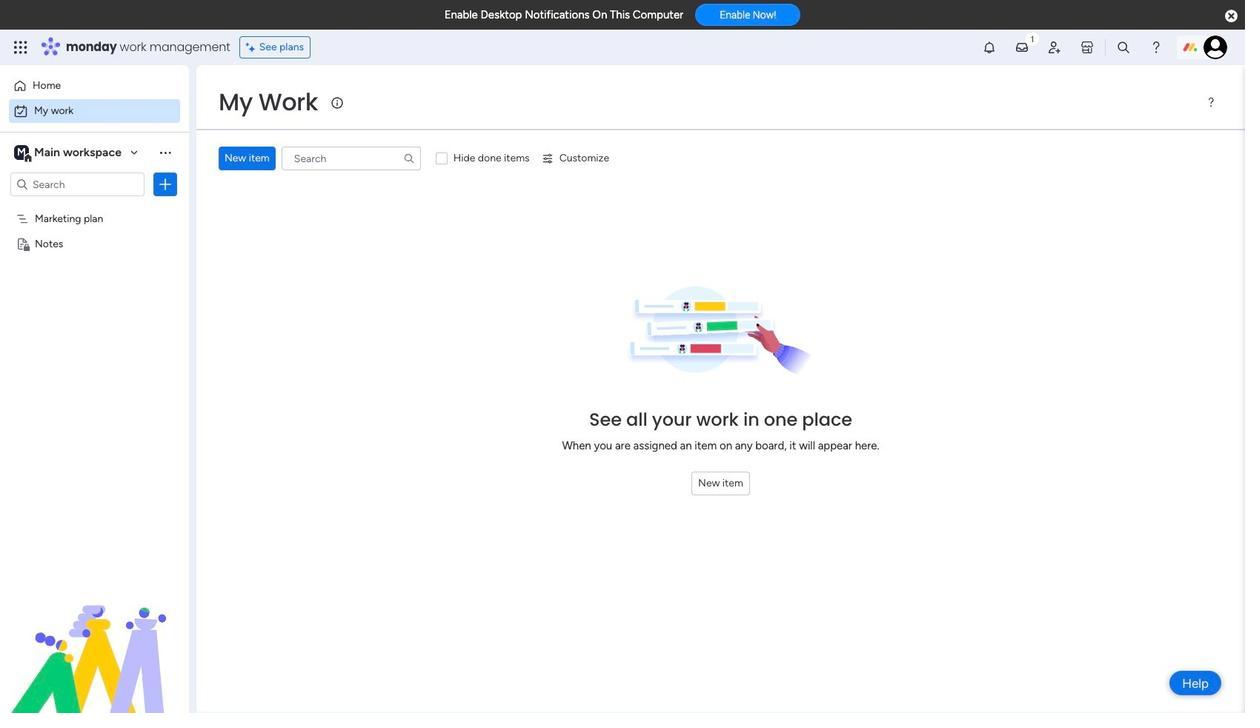 Task type: vqa. For each thing, say whether or not it's contained in the screenshot.
Workspace selection Element
yes



Task type: describe. For each thing, give the bounding box(es) containing it.
see plans image
[[246, 39, 259, 56]]

lottie animation element
[[0, 564, 189, 714]]

workspace selection element
[[14, 144, 124, 163]]

0 vertical spatial option
[[9, 74, 180, 98]]

kendall parks image
[[1204, 36, 1228, 59]]

search image
[[403, 153, 415, 165]]

help image
[[1149, 40, 1164, 55]]

options image
[[158, 177, 173, 192]]

invite members image
[[1047, 40, 1062, 55]]

update feed image
[[1015, 40, 1030, 55]]

welcome to my work feature image image
[[627, 287, 815, 377]]

dapulse close image
[[1225, 9, 1238, 24]]

lottie animation image
[[0, 564, 189, 714]]

workspace options image
[[158, 145, 173, 160]]



Task type: locate. For each thing, give the bounding box(es) containing it.
None search field
[[282, 147, 421, 170]]

Filter dashboard by text search field
[[282, 147, 421, 170]]

private board image
[[16, 236, 30, 251]]

Search in workspace field
[[31, 176, 124, 193]]

notifications image
[[982, 40, 997, 55]]

select product image
[[13, 40, 28, 55]]

1 vertical spatial option
[[9, 99, 180, 123]]

workspace image
[[14, 145, 29, 161]]

2 vertical spatial option
[[0, 205, 189, 208]]

monday marketplace image
[[1080, 40, 1095, 55]]

menu image
[[1205, 96, 1217, 108]]

list box
[[0, 203, 189, 456]]

search everything image
[[1116, 40, 1131, 55]]

option
[[9, 74, 180, 98], [9, 99, 180, 123], [0, 205, 189, 208]]

1 image
[[1026, 30, 1039, 47]]



